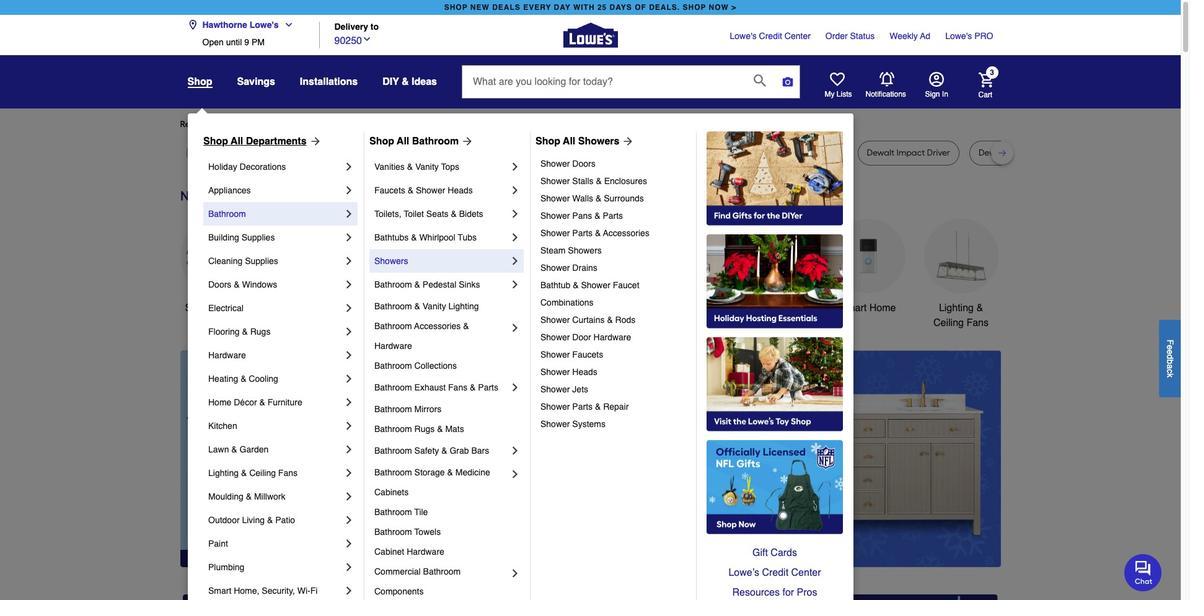 Task type: describe. For each thing, give the bounding box(es) containing it.
chevron right image for electrical
[[343, 302, 355, 314]]

dewalt for dewalt
[[196, 148, 223, 158]]

parts down shower walls & surrounds link
[[603, 211, 623, 221]]

chevron right image for bathroom safety & grab bars
[[509, 445, 522, 457]]

arrow left image
[[411, 459, 423, 471]]

shower parts & repair
[[541, 402, 629, 412]]

chevron right image for toilets, toilet seats & bidets
[[509, 208, 522, 220]]

to
[[371, 22, 379, 32]]

chevron right image for vanities & vanity tops
[[509, 161, 522, 173]]

home décor & furniture
[[208, 398, 303, 408]]

driver for impact driver
[[816, 148, 839, 158]]

scroll to item #3 image
[[697, 545, 727, 550]]

d
[[1166, 354, 1176, 359]]

gift
[[753, 548, 768, 559]]

notifications
[[866, 90, 907, 98]]

Search Query text field
[[463, 66, 744, 98]]

cleaning supplies link
[[208, 249, 343, 273]]

toilet
[[404, 209, 424, 219]]

flooring
[[208, 327, 240, 337]]

dewalt for dewalt drill
[[712, 148, 740, 158]]

2 drill from the left
[[589, 148, 603, 158]]

commercial bathroom components link
[[375, 562, 509, 600]]

shop for shop all deals
[[185, 303, 208, 314]]

cabinets
[[375, 488, 409, 497]]

visit the lowe's toy shop. image
[[707, 337, 844, 432]]

shower drains
[[541, 263, 598, 273]]

paint link
[[208, 532, 343, 556]]

bathroom for bathroom & vanity lighting
[[375, 301, 412, 311]]

lowe's home improvement lists image
[[830, 72, 845, 87]]

bathroom mirrors link
[[375, 399, 522, 419]]

shower stalls & enclosures link
[[541, 172, 688, 190]]

bathroom inside commercial bathroom components
[[423, 567, 461, 577]]

tool
[[282, 148, 298, 158]]

delivery to
[[335, 22, 379, 32]]

faucets & shower heads
[[375, 185, 473, 195]]

curtains
[[573, 315, 605, 325]]

center for lowe's credit center
[[792, 568, 822, 579]]

center for lowe's credit center
[[785, 31, 811, 41]]

get up to 2 free select tools or batteries when you buy 1 with select purchases. image
[[183, 595, 442, 600]]

& inside button
[[402, 76, 409, 87]]

smart for smart home
[[841, 303, 867, 314]]

shower for shower stalls & enclosures
[[541, 176, 570, 186]]

1 horizontal spatial lighting
[[449, 301, 479, 311]]

electrical
[[208, 303, 244, 313]]

all for showers
[[563, 136, 576, 147]]

f e e d b a c k
[[1166, 340, 1176, 378]]

& inside "link"
[[267, 515, 273, 525]]

drill for dewalt drill bit
[[356, 148, 371, 158]]

shower drains link
[[541, 259, 688, 277]]

bathroom & vanity lighting
[[375, 301, 479, 311]]

bathroom exhaust fans & parts link
[[375, 376, 509, 399]]

shop all showers link
[[536, 134, 635, 149]]

chevron right image for bathroom storage & medicine cabinets
[[509, 468, 522, 481]]

credit for lowe's
[[760, 31, 783, 41]]

cart
[[979, 90, 993, 99]]

pros
[[797, 587, 818, 599]]

faucets for shower faucets
[[573, 350, 604, 360]]

supplies for cleaning supplies
[[245, 256, 278, 266]]

impact driver
[[785, 148, 839, 158]]

chevron right image for heating & cooling
[[343, 373, 355, 385]]

living
[[242, 515, 265, 525]]

up to 40 percent off select vanities. plus get free local delivery on select vanities. image
[[400, 350, 1001, 568]]

mats
[[446, 424, 464, 434]]

new deals every day during 25 days of deals image
[[180, 185, 1001, 206]]

chevron right image for lighting & ceiling fans
[[343, 467, 355, 479]]

moulding & millwork
[[208, 492, 286, 502]]

0 vertical spatial rugs
[[250, 327, 271, 337]]

bathroom for bathroom mirrors
[[375, 404, 412, 414]]

showers link
[[375, 249, 509, 273]]

2 e from the top
[[1166, 350, 1176, 354]]

storage
[[415, 468, 445, 478]]

lowe's for lowe's pro
[[946, 31, 973, 41]]

chevron right image for outdoor living & patio
[[343, 514, 355, 527]]

chevron right image for building supplies
[[343, 231, 355, 244]]

christmas
[[474, 303, 519, 314]]

impact for impact driver
[[785, 148, 814, 158]]

weekly ad
[[890, 31, 931, 41]]

1 vertical spatial ceiling
[[249, 468, 276, 478]]

chevron right image for kitchen
[[343, 420, 355, 432]]

smart home, security, wi-fi
[[208, 586, 318, 596]]

deals
[[493, 3, 521, 12]]

chevron down image
[[279, 20, 294, 30]]

grab
[[450, 446, 469, 456]]

bathroom for bathroom accessories & hardware
[[375, 321, 412, 331]]

steam showers link
[[541, 242, 688, 259]]

decorations for christmas
[[470, 318, 523, 329]]

my
[[825, 90, 835, 99]]

dewalt bit set
[[411, 148, 466, 158]]

drill for dewalt drill bit set
[[1009, 148, 1024, 158]]

lawn & garden
[[208, 445, 269, 455]]

arrow right image inside shop all showers link
[[620, 135, 635, 148]]

shop these last-minute gifts. $99 or less. quantities are limited and won't last. image
[[180, 350, 381, 568]]

chevron right image for bathroom exhaust fans & parts
[[509, 381, 522, 394]]

shower faucets
[[541, 350, 604, 360]]

christmas decorations link
[[459, 219, 534, 331]]

shower pans & parts
[[541, 211, 623, 221]]

arrow right image for shop all departments
[[307, 135, 322, 148]]

shop for shop all showers
[[536, 136, 561, 147]]

decorations for holiday
[[240, 162, 286, 172]]

hardware down towels
[[407, 547, 445, 557]]

chevron right image for paint
[[343, 538, 355, 550]]

25
[[598, 3, 607, 12]]

location image
[[188, 20, 198, 30]]

heating & cooling link
[[208, 367, 343, 391]]

deals.
[[650, 3, 681, 12]]

shower parts & accessories link
[[541, 225, 688, 242]]

lowe's home improvement account image
[[929, 72, 944, 87]]

heating & cooling
[[208, 374, 278, 384]]

0 vertical spatial accessories
[[603, 228, 650, 238]]

doors & windows
[[208, 280, 277, 290]]

2 vertical spatial showers
[[375, 256, 408, 266]]

more suggestions for you
[[318, 119, 418, 130]]

bars
[[472, 446, 490, 456]]

shower for shower doors
[[541, 159, 570, 169]]

bathroom for bathroom & pedestal sinks
[[375, 280, 412, 290]]

toilets, toilet seats & bidets link
[[375, 202, 509, 226]]

0 vertical spatial faucets
[[375, 185, 406, 195]]

scroll to item #5 element
[[757, 544, 789, 551]]

outdoor living & patio
[[208, 515, 295, 525]]

my lists link
[[825, 72, 853, 99]]

4 bit from the left
[[605, 148, 616, 158]]

officially licensed n f l gifts. shop now. image
[[707, 440, 844, 535]]

0 vertical spatial lighting & ceiling fans link
[[925, 219, 999, 331]]

shop all bathroom link
[[370, 134, 474, 149]]

chevron right image for commercial bathroom components
[[509, 568, 522, 580]]

bathtub & shower faucet combinations
[[541, 280, 642, 308]]

1 vertical spatial rugs
[[415, 424, 435, 434]]

camera image
[[782, 76, 795, 88]]

hardware link
[[208, 344, 343, 367]]

combinations
[[541, 298, 594, 308]]

patio
[[276, 515, 295, 525]]

shop for shop all bathroom
[[370, 136, 394, 147]]

shower heads link
[[541, 363, 688, 381]]

bathroom for bathroom towels
[[375, 527, 412, 537]]

recommended searches for you heading
[[180, 118, 1001, 131]]

2 horizontal spatial for
[[783, 587, 795, 599]]

shower for shower door hardware
[[541, 332, 570, 342]]

stalls
[[573, 176, 594, 186]]

bathroom for bathroom exhaust fans & parts
[[375, 383, 412, 393]]

driver for impact driver bit
[[525, 148, 548, 158]]

set for dewalt bit set
[[453, 148, 466, 158]]

parts down jets
[[573, 402, 593, 412]]

shower pans & parts link
[[541, 207, 688, 225]]

1 shop from the left
[[445, 3, 468, 12]]

shower for shower drains
[[541, 263, 570, 273]]

for for suggestions
[[390, 119, 401, 130]]

bathroom & pedestal sinks link
[[375, 273, 509, 296]]

holiday
[[208, 162, 237, 172]]

shop for shop all departments
[[203, 136, 228, 147]]

impact driver bit
[[494, 148, 560, 158]]

dewalt drill bit set
[[979, 148, 1051, 158]]

ad
[[921, 31, 931, 41]]

lowe's home improvement notification center image
[[880, 72, 895, 87]]

faucet
[[613, 280, 640, 290]]

bathroom tile
[[375, 507, 428, 517]]

shower curtains & rods link
[[541, 311, 688, 329]]

sign
[[926, 90, 941, 99]]

chevron right image for showers
[[509, 255, 522, 267]]

set for drill bit set
[[618, 148, 630, 158]]

1 vertical spatial lighting & ceiling fans
[[208, 468, 298, 478]]

chevron right image for bathtubs & whirlpool tubs
[[509, 231, 522, 244]]

dewalt drill
[[712, 148, 757, 158]]

& inside lighting & ceiling fans
[[977, 303, 984, 314]]

90250
[[335, 35, 362, 46]]

shower walls & surrounds
[[541, 194, 644, 203]]

sinks
[[459, 280, 480, 290]]

lowe's credit center
[[729, 568, 822, 579]]

tops
[[441, 162, 460, 172]]

shower inside bathtub & shower faucet combinations
[[581, 280, 611, 290]]

vanity for tops
[[416, 162, 439, 172]]

scroll to item #4 image
[[727, 545, 757, 550]]

medicine
[[456, 468, 490, 478]]

kitchen link
[[208, 414, 343, 438]]

lowe's credit center link
[[707, 563, 844, 583]]

collections
[[415, 361, 457, 371]]

1 horizontal spatial fans
[[448, 383, 468, 393]]

resources
[[733, 587, 780, 599]]

2 vertical spatial fans
[[278, 468, 298, 478]]

christmas decorations
[[470, 303, 523, 329]]

days
[[610, 3, 633, 12]]



Task type: locate. For each thing, give the bounding box(es) containing it.
vanity down dewalt bit set
[[416, 162, 439, 172]]

2 set from the left
[[618, 148, 630, 158]]

chevron right image for cleaning supplies
[[343, 255, 355, 267]]

bathroom safety & grab bars
[[375, 446, 490, 456]]

2 you from the left
[[403, 119, 418, 130]]

0 vertical spatial credit
[[760, 31, 783, 41]]

bathtub & shower faucet combinations link
[[541, 277, 688, 311]]

shop new deals every day with 25 days of deals. shop now >
[[445, 3, 737, 12]]

lowe's credit center
[[730, 31, 811, 41]]

lowe's for lowe's credit center
[[730, 31, 757, 41]]

accessories down bathroom & vanity lighting link
[[414, 321, 461, 331]]

shop down more suggestions for you "link"
[[370, 136, 394, 147]]

chevron right image for flooring & rugs
[[343, 326, 355, 338]]

weekly ad link
[[890, 30, 931, 42]]

0 horizontal spatial kitchen
[[208, 421, 237, 431]]

bathroom collections link
[[375, 356, 522, 376]]

shower for shower curtains & rods
[[541, 315, 570, 325]]

you for recommended searches for you
[[293, 119, 308, 130]]

1 horizontal spatial shop
[[683, 3, 707, 12]]

chevron right image for moulding & millwork
[[343, 491, 355, 503]]

2 horizontal spatial shop
[[536, 136, 561, 147]]

0 vertical spatial ceiling
[[934, 318, 965, 329]]

1 horizontal spatial outdoor
[[647, 303, 683, 314]]

arrow right image inside "shop all departments" link
[[307, 135, 322, 148]]

b
[[1166, 359, 1176, 364]]

center left order
[[785, 31, 811, 41]]

1 horizontal spatial kitchen
[[554, 303, 587, 314]]

systems
[[573, 419, 606, 429]]

bathroom rugs & mats
[[375, 424, 464, 434]]

1 horizontal spatial home
[[870, 303, 897, 314]]

bathroom for bathroom storage & medicine cabinets
[[375, 468, 412, 478]]

outdoor down moulding
[[208, 515, 240, 525]]

c
[[1166, 369, 1176, 373]]

kitchen faucets link
[[552, 219, 627, 316]]

hawthorne
[[203, 20, 247, 30]]

chat invite button image
[[1125, 554, 1163, 592]]

2 dewalt from the left
[[252, 148, 279, 158]]

outdoor inside outdoor tools & equipment
[[647, 303, 683, 314]]

0 horizontal spatial for
[[280, 119, 291, 130]]

driver down sign in
[[928, 148, 951, 158]]

& inside outdoor tools & equipment
[[711, 303, 718, 314]]

0 horizontal spatial tools
[[392, 303, 415, 314]]

arrow right image up tops
[[459, 135, 474, 148]]

outdoor inside "link"
[[208, 515, 240, 525]]

9
[[245, 37, 249, 47]]

e up the b
[[1166, 350, 1176, 354]]

1 horizontal spatial tools
[[686, 303, 709, 314]]

shower down impact driver bit at the top of page
[[541, 159, 570, 169]]

faucets down vanities
[[375, 185, 406, 195]]

arrow right image for shop all bathroom
[[459, 135, 474, 148]]

doors inside shower doors link
[[573, 159, 596, 169]]

5 bit from the left
[[1026, 148, 1036, 158]]

vanity down the pedestal
[[423, 301, 446, 311]]

commercial bathroom components
[[375, 567, 463, 597]]

1 vertical spatial lighting & ceiling fans link
[[208, 461, 343, 485]]

driver up shower doors
[[525, 148, 548, 158]]

2 shop from the left
[[683, 3, 707, 12]]

0 horizontal spatial shop
[[445, 3, 468, 12]]

tools up equipment
[[686, 303, 709, 314]]

supplies up windows
[[245, 256, 278, 266]]

1 horizontal spatial set
[[618, 148, 630, 158]]

1 vertical spatial arrow right image
[[978, 459, 991, 471]]

0 horizontal spatial accessories
[[414, 321, 461, 331]]

showers up drains
[[568, 246, 602, 256]]

chevron right image for appliances
[[343, 184, 355, 197]]

shower for shower jets
[[541, 385, 570, 394]]

shower down combinations
[[541, 315, 570, 325]]

None search field
[[462, 65, 801, 110]]

electrical link
[[208, 296, 343, 320]]

6 dewalt from the left
[[867, 148, 895, 158]]

1 arrow right image from the left
[[307, 135, 322, 148]]

doors up shop all deals
[[208, 280, 232, 290]]

1 horizontal spatial driver
[[816, 148, 839, 158]]

1 vertical spatial showers
[[568, 246, 602, 256]]

all for departments
[[231, 136, 243, 147]]

outdoor up equipment
[[647, 303, 683, 314]]

0 horizontal spatial bathroom link
[[208, 202, 343, 226]]

&
[[402, 76, 409, 87], [407, 162, 413, 172], [596, 176, 602, 186], [408, 185, 414, 195], [596, 194, 602, 203], [451, 209, 457, 219], [595, 211, 601, 221], [595, 228, 601, 238], [411, 233, 417, 243], [234, 280, 240, 290], [415, 280, 421, 290], [573, 280, 579, 290], [415, 301, 421, 311], [711, 303, 718, 314], [977, 303, 984, 314], [607, 315, 613, 325], [463, 321, 469, 331], [242, 327, 248, 337], [241, 374, 247, 384], [470, 383, 476, 393], [260, 398, 265, 408], [595, 402, 601, 412], [437, 424, 443, 434], [232, 445, 237, 455], [442, 446, 448, 456], [448, 468, 453, 478], [241, 468, 247, 478], [246, 492, 252, 502], [267, 515, 273, 525]]

0 horizontal spatial lighting
[[208, 468, 239, 478]]

cabinet
[[375, 547, 405, 557]]

for for searches
[[280, 119, 291, 130]]

lowe's down >
[[730, 31, 757, 41]]

shop for shop
[[188, 76, 212, 87]]

holiday decorations
[[208, 162, 286, 172]]

1 vertical spatial supplies
[[245, 256, 278, 266]]

shower up toilets, toilet seats & bidets on the left top
[[416, 185, 446, 195]]

0 vertical spatial showers
[[579, 136, 620, 147]]

3 bit from the left
[[550, 148, 560, 158]]

new
[[471, 3, 490, 12]]

installations button
[[300, 71, 358, 93]]

0 horizontal spatial driver
[[525, 148, 548, 158]]

chevron right image for faucets & shower heads
[[509, 184, 522, 197]]

shower up shower faucets at bottom
[[541, 332, 570, 342]]

you inside "link"
[[403, 119, 418, 130]]

accessories inside 'bathroom accessories & hardware'
[[414, 321, 461, 331]]

kitchen inside 'kitchen faucets' link
[[554, 303, 587, 314]]

shower for shower walls & surrounds
[[541, 194, 570, 203]]

2 impact from the left
[[785, 148, 814, 158]]

arrow right image
[[620, 135, 635, 148], [978, 459, 991, 471]]

pm
[[252, 37, 265, 47]]

1 horizontal spatial smart
[[841, 303, 867, 314]]

4 drill from the left
[[1009, 148, 1024, 158]]

shower doors
[[541, 159, 596, 169]]

tile
[[415, 507, 428, 517]]

all left deals
[[211, 303, 222, 314]]

faucets down shower door hardware
[[573, 350, 604, 360]]

showers down "bathtubs"
[[375, 256, 408, 266]]

bathroom & vanity lighting link
[[375, 296, 522, 316]]

7 dewalt from the left
[[979, 148, 1007, 158]]

search image
[[754, 74, 767, 87]]

0 horizontal spatial smart
[[208, 586, 232, 596]]

smart inside smart home, security, wi-fi link
[[208, 586, 232, 596]]

enclosures
[[605, 176, 648, 186]]

shower curtains & rods
[[541, 315, 636, 325]]

0 vertical spatial heads
[[448, 185, 473, 195]]

shower doors link
[[541, 155, 688, 172]]

lowe's
[[250, 20, 279, 30], [730, 31, 757, 41], [946, 31, 973, 41]]

3 impact from the left
[[897, 148, 926, 158]]

3 set from the left
[[1038, 148, 1051, 158]]

lowe's up pm
[[250, 20, 279, 30]]

all down recommended searches for you
[[231, 136, 243, 147]]

lowe's left "pro" on the right of page
[[946, 31, 973, 41]]

smart
[[841, 303, 867, 314], [208, 586, 232, 596]]

bathtubs
[[375, 233, 409, 243]]

1 driver from the left
[[525, 148, 548, 158]]

chevron right image for plumbing
[[343, 561, 355, 574]]

shower door hardware link
[[541, 329, 688, 346]]

chevron right image
[[343, 161, 355, 173], [343, 184, 355, 197], [509, 184, 522, 197], [343, 208, 355, 220], [343, 231, 355, 244], [343, 255, 355, 267], [343, 279, 355, 291], [509, 279, 522, 291], [343, 326, 355, 338], [343, 373, 355, 385], [343, 396, 355, 409], [343, 420, 355, 432], [343, 443, 355, 456], [509, 445, 522, 457], [343, 467, 355, 479], [509, 468, 522, 481], [343, 491, 355, 503], [343, 514, 355, 527], [509, 568, 522, 580], [343, 585, 355, 597]]

fans
[[967, 318, 989, 329], [448, 383, 468, 393], [278, 468, 298, 478]]

parts down bathroom collections "link"
[[478, 383, 499, 393]]

1 vertical spatial kitchen
[[208, 421, 237, 431]]

0 horizontal spatial lighting & ceiling fans link
[[208, 461, 343, 485]]

lowe's home improvement logo image
[[564, 8, 618, 62]]

1 vertical spatial fans
[[448, 383, 468, 393]]

0 vertical spatial vanity
[[416, 162, 439, 172]]

chevron right image for hardware
[[343, 349, 355, 362]]

lowe's home improvement cart image
[[979, 72, 994, 87]]

bathroom accessories & hardware
[[375, 321, 472, 351]]

2 driver from the left
[[816, 148, 839, 158]]

outdoor
[[647, 303, 683, 314], [208, 515, 240, 525]]

you for more suggestions for you
[[403, 119, 418, 130]]

lowe's inside button
[[250, 20, 279, 30]]

0 horizontal spatial home
[[208, 398, 232, 408]]

0 horizontal spatial you
[[293, 119, 308, 130]]

for inside "link"
[[390, 119, 401, 130]]

2 bit from the left
[[441, 148, 451, 158]]

chevron right image for bathroom accessories & hardware
[[509, 322, 522, 334]]

chevron right image for smart home, security, wi-fi
[[343, 585, 355, 597]]

bathroom accessories & hardware link
[[375, 316, 509, 356]]

millwork
[[254, 492, 286, 502]]

0 vertical spatial home
[[870, 303, 897, 314]]

showers up the drill bit set on the top of the page
[[579, 136, 620, 147]]

1 impact from the left
[[494, 148, 523, 158]]

center inside "link"
[[792, 568, 822, 579]]

bathroom towels
[[375, 527, 441, 537]]

& inside 'bathroom accessories & hardware'
[[463, 321, 469, 331]]

arrow right image
[[307, 135, 322, 148], [459, 135, 474, 148]]

vanity for lighting
[[423, 301, 446, 311]]

parts down "pans"
[[573, 228, 593, 238]]

0 vertical spatial decorations
[[240, 162, 286, 172]]

2 horizontal spatial set
[[1038, 148, 1051, 158]]

faucets up rods
[[590, 303, 625, 314]]

1 you from the left
[[293, 119, 308, 130]]

>
[[732, 3, 737, 12]]

heads up jets
[[573, 367, 598, 377]]

bathroom rugs & mats link
[[375, 419, 522, 439]]

gift cards link
[[707, 543, 844, 563]]

0 vertical spatial fans
[[967, 318, 989, 329]]

drill for dewalt drill
[[742, 148, 757, 158]]

holiday hosting essentials. image
[[707, 234, 844, 329]]

bathroom safety & grab bars link
[[375, 439, 509, 463]]

home,
[[234, 586, 260, 596]]

for
[[280, 119, 291, 130], [390, 119, 401, 130], [783, 587, 795, 599]]

supplies for building supplies
[[242, 233, 275, 243]]

1 vertical spatial credit
[[763, 568, 789, 579]]

2 horizontal spatial lowe's
[[946, 31, 973, 41]]

2 vertical spatial faucets
[[573, 350, 604, 360]]

safety
[[415, 446, 439, 456]]

0 horizontal spatial lowe's
[[250, 20, 279, 30]]

home
[[870, 303, 897, 314], [208, 398, 232, 408]]

holiday decorations link
[[208, 155, 343, 179]]

chevron right image
[[509, 161, 522, 173], [509, 208, 522, 220], [509, 231, 522, 244], [509, 255, 522, 267], [343, 302, 355, 314], [509, 322, 522, 334], [343, 349, 355, 362], [509, 381, 522, 394], [343, 538, 355, 550], [343, 561, 355, 574]]

shower down drains
[[581, 280, 611, 290]]

shower for shower heads
[[541, 367, 570, 377]]

arrow right image down more
[[307, 135, 322, 148]]

0 vertical spatial lighting & ceiling fans
[[934, 303, 989, 329]]

lighting & ceiling fans link
[[925, 219, 999, 331], [208, 461, 343, 485]]

1 horizontal spatial accessories
[[603, 228, 650, 238]]

for up shop all bathroom
[[390, 119, 401, 130]]

0 horizontal spatial doors
[[208, 280, 232, 290]]

vanities
[[375, 162, 405, 172]]

0 horizontal spatial arrow right image
[[307, 135, 322, 148]]

dewalt for dewalt bit set
[[411, 148, 439, 158]]

bathroom tile link
[[375, 502, 522, 522]]

shop down recommended
[[203, 136, 228, 147]]

appliances
[[208, 185, 251, 195]]

tools down the bathroom & pedestal sinks
[[392, 303, 415, 314]]

up to 35 percent off select small appliances. image
[[461, 595, 720, 600]]

shower up bathtub
[[541, 263, 570, 273]]

0 horizontal spatial arrow right image
[[620, 135, 635, 148]]

bathtub
[[541, 280, 571, 290]]

decorations down christmas
[[470, 318, 523, 329]]

cooling
[[249, 374, 278, 384]]

all up vanities
[[397, 136, 410, 147]]

4 dewalt from the left
[[411, 148, 439, 158]]

kitchen inside "link"
[[208, 421, 237, 431]]

1 bit from the left
[[373, 148, 383, 158]]

outdoor for outdoor living & patio
[[208, 515, 240, 525]]

rugs
[[250, 327, 271, 337], [415, 424, 435, 434]]

tools link
[[366, 219, 441, 316]]

0 horizontal spatial decorations
[[240, 162, 286, 172]]

0 vertical spatial kitchen
[[554, 303, 587, 314]]

center up pros
[[792, 568, 822, 579]]

of
[[635, 3, 647, 12]]

kitchen for kitchen
[[208, 421, 237, 431]]

steam showers
[[541, 246, 602, 256]]

diy
[[383, 76, 399, 87]]

1 horizontal spatial arrow right image
[[459, 135, 474, 148]]

heating
[[208, 374, 238, 384]]

2 horizontal spatial driver
[[928, 148, 951, 158]]

hardware up shower faucets link
[[594, 332, 632, 342]]

0 vertical spatial arrow right image
[[620, 135, 635, 148]]

shower for shower pans & parts
[[541, 211, 570, 221]]

shop left the electrical
[[185, 303, 208, 314]]

& inside bathtub & shower faucet combinations
[[573, 280, 579, 290]]

0 horizontal spatial impact
[[494, 148, 523, 158]]

moulding & millwork link
[[208, 485, 343, 509]]

bit for dewalt drill bit
[[373, 148, 383, 158]]

1 drill from the left
[[356, 148, 371, 158]]

0 vertical spatial shop
[[188, 76, 212, 87]]

1 horizontal spatial doors
[[573, 159, 596, 169]]

1 vertical spatial vanity
[[423, 301, 446, 311]]

1 horizontal spatial lowe's
[[730, 31, 757, 41]]

f
[[1166, 340, 1176, 345]]

0 horizontal spatial set
[[453, 148, 466, 158]]

smart inside smart home link
[[841, 303, 867, 314]]

dewalt for dewalt tool
[[252, 148, 279, 158]]

chevron right image for home décor & furniture
[[343, 396, 355, 409]]

bathroom storage & medicine cabinets
[[375, 468, 493, 497]]

doors up stalls
[[573, 159, 596, 169]]

shower left the walls
[[541, 194, 570, 203]]

building supplies link
[[208, 226, 343, 249]]

faucets for kitchen faucets
[[590, 303, 625, 314]]

flooring & rugs
[[208, 327, 271, 337]]

e up d
[[1166, 345, 1176, 350]]

dewalt for dewalt drill bit
[[326, 148, 354, 158]]

heads down tops
[[448, 185, 473, 195]]

all for bathroom
[[397, 136, 410, 147]]

1 horizontal spatial lighting & ceiling fans link
[[925, 219, 999, 331]]

& inside bathroom storage & medicine cabinets
[[448, 468, 453, 478]]

bit for impact driver bit
[[550, 148, 560, 158]]

shop left new
[[445, 3, 468, 12]]

shower left "pans"
[[541, 211, 570, 221]]

3 driver from the left
[[928, 148, 951, 158]]

hardware inside 'bathroom accessories & hardware'
[[375, 341, 412, 351]]

1 set from the left
[[453, 148, 466, 158]]

outdoor for outdoor tools & equipment
[[647, 303, 683, 314]]

shop
[[445, 3, 468, 12], [683, 3, 707, 12]]

more suggestions for you link
[[318, 118, 428, 131]]

1 vertical spatial faucets
[[590, 303, 625, 314]]

outdoor tools & equipment link
[[645, 219, 720, 331]]

0 horizontal spatial fans
[[278, 468, 298, 478]]

shower up shower heads
[[541, 350, 570, 360]]

1 horizontal spatial shop
[[370, 136, 394, 147]]

1 vertical spatial decorations
[[470, 318, 523, 329]]

shower heads
[[541, 367, 598, 377]]

credit up "resources for pros" link
[[763, 568, 789, 579]]

shop all departments link
[[203, 134, 322, 149]]

all for deals
[[211, 303, 222, 314]]

bathroom towels link
[[375, 522, 522, 542]]

you up shop all bathroom
[[403, 119, 418, 130]]

jets
[[573, 385, 589, 394]]

1 horizontal spatial decorations
[[470, 318, 523, 329]]

0 vertical spatial center
[[785, 31, 811, 41]]

shower for shower systems
[[541, 419, 570, 429]]

supplies up cleaning supplies
[[242, 233, 275, 243]]

arrow right image inside shop all bathroom link
[[459, 135, 474, 148]]

0 vertical spatial doors
[[573, 159, 596, 169]]

shop left now
[[683, 3, 707, 12]]

credit inside "link"
[[763, 568, 789, 579]]

until
[[226, 37, 242, 47]]

0 horizontal spatial lighting & ceiling fans
[[208, 468, 298, 478]]

savings button
[[237, 71, 275, 93]]

1 horizontal spatial bathroom link
[[738, 219, 813, 316]]

0 horizontal spatial ceiling
[[249, 468, 276, 478]]

1 shop from the left
[[203, 136, 228, 147]]

1 vertical spatial home
[[208, 398, 232, 408]]

0 horizontal spatial shop
[[203, 136, 228, 147]]

impact for impact driver bit
[[494, 148, 523, 158]]

1 e from the top
[[1166, 345, 1176, 350]]

shower for shower parts & repair
[[541, 402, 570, 412]]

tools inside outdoor tools & equipment
[[686, 303, 709, 314]]

accessories down shower pans & parts link
[[603, 228, 650, 238]]

shower up "shower jets"
[[541, 367, 570, 377]]

3
[[991, 68, 995, 77]]

2 tools from the left
[[686, 303, 709, 314]]

1 horizontal spatial lighting & ceiling fans
[[934, 303, 989, 329]]

driver down my
[[816, 148, 839, 158]]

diy & ideas
[[383, 76, 437, 87]]

find gifts for the diyer. image
[[707, 131, 844, 226]]

outdoor tools & equipment
[[647, 303, 718, 329]]

1 vertical spatial accessories
[[414, 321, 461, 331]]

bathroom for bathroom rugs & mats
[[375, 424, 412, 434]]

up to 30 percent off select grills and accessories. image
[[740, 595, 999, 600]]

commercial
[[375, 567, 421, 577]]

smart for smart home, security, wi-fi
[[208, 586, 232, 596]]

chevron right image for bathroom
[[343, 208, 355, 220]]

credit for lowe's
[[763, 568, 789, 579]]

cleaning
[[208, 256, 243, 266]]

bathroom for bathroom tile
[[375, 507, 412, 517]]

decorations down dewalt tool at the top of the page
[[240, 162, 286, 172]]

a
[[1166, 364, 1176, 369]]

rugs down mirrors
[[415, 424, 435, 434]]

chevron right image for bathroom & pedestal sinks
[[509, 279, 522, 291]]

diy & ideas button
[[383, 71, 437, 93]]

2 shop from the left
[[370, 136, 394, 147]]

1 horizontal spatial for
[[390, 119, 401, 130]]

credit up search image
[[760, 31, 783, 41]]

shower for shower parts & accessories
[[541, 228, 570, 238]]

3 dewalt from the left
[[326, 148, 354, 158]]

0 vertical spatial smart
[[841, 303, 867, 314]]

bathroom inside bathroom storage & medicine cabinets
[[375, 468, 412, 478]]

3 drill from the left
[[742, 148, 757, 158]]

1 vertical spatial smart
[[208, 586, 232, 596]]

dewalt for dewalt impact driver
[[867, 148, 895, 158]]

1 horizontal spatial rugs
[[415, 424, 435, 434]]

accessories
[[603, 228, 650, 238], [414, 321, 461, 331]]

status
[[851, 31, 875, 41]]

kitchen faucets
[[554, 303, 625, 314]]

you left more
[[293, 119, 308, 130]]

shower down shower doors
[[541, 176, 570, 186]]

cabinet hardware
[[375, 547, 445, 557]]

2 horizontal spatial lighting
[[940, 303, 974, 314]]

5 dewalt from the left
[[712, 148, 740, 158]]

rugs down electrical link
[[250, 327, 271, 337]]

drains
[[573, 263, 598, 273]]

shower parts & accessories
[[541, 228, 650, 238]]

3 shop from the left
[[536, 136, 561, 147]]

for left pros
[[783, 587, 795, 599]]

kitchen for kitchen faucets
[[554, 303, 587, 314]]

1 vertical spatial center
[[792, 568, 822, 579]]

shower down shower heads
[[541, 385, 570, 394]]

bathroom for bathroom collections
[[375, 361, 412, 371]]

smart home
[[841, 303, 897, 314]]

bathroom for bathroom safety & grab bars
[[375, 446, 412, 456]]

1 dewalt from the left
[[196, 148, 223, 158]]

for up departments
[[280, 119, 291, 130]]

shower for shower faucets
[[541, 350, 570, 360]]

2 arrow right image from the left
[[459, 135, 474, 148]]

chevron right image for holiday decorations
[[343, 161, 355, 173]]

0 horizontal spatial rugs
[[250, 327, 271, 337]]

shop up impact driver bit at the top of page
[[536, 136, 561, 147]]

2 horizontal spatial fans
[[967, 318, 989, 329]]

departments
[[246, 136, 307, 147]]

parts
[[603, 211, 623, 221], [573, 228, 593, 238], [478, 383, 499, 393], [573, 402, 593, 412]]

door
[[573, 332, 592, 342]]

kitchen up lawn
[[208, 421, 237, 431]]

1 vertical spatial shop
[[185, 303, 208, 314]]

chevron right image for lawn & garden
[[343, 443, 355, 456]]

1 vertical spatial outdoor
[[208, 515, 240, 525]]

shower up steam on the top left
[[541, 228, 570, 238]]

hardware down flooring
[[208, 350, 246, 360]]

1 horizontal spatial arrow right image
[[978, 459, 991, 471]]

all up shower doors
[[563, 136, 576, 147]]

chevron right image for doors & windows
[[343, 279, 355, 291]]

0 horizontal spatial outdoor
[[208, 515, 240, 525]]

shower down "shower jets"
[[541, 402, 570, 412]]

bathroom inside 'bathroom accessories & hardware'
[[375, 321, 412, 331]]

1 horizontal spatial heads
[[573, 367, 598, 377]]

1 horizontal spatial ceiling
[[934, 318, 965, 329]]

0 vertical spatial supplies
[[242, 233, 275, 243]]

shop down open
[[188, 76, 212, 87]]

dewalt for dewalt drill bit set
[[979, 148, 1007, 158]]

chevron down image
[[362, 34, 372, 44]]

bathroom collections
[[375, 361, 457, 371]]

shower left systems
[[541, 419, 570, 429]]

1 vertical spatial heads
[[573, 367, 598, 377]]

kitchen up shower curtains & rods
[[554, 303, 587, 314]]

scroll to item #2 image
[[667, 545, 697, 550]]

1 vertical spatial doors
[[208, 280, 232, 290]]

1 tools from the left
[[392, 303, 415, 314]]

hardware up bathroom collections
[[375, 341, 412, 351]]

bit for dewalt drill bit set
[[1026, 148, 1036, 158]]



Task type: vqa. For each thing, say whether or not it's contained in the screenshot.
then
no



